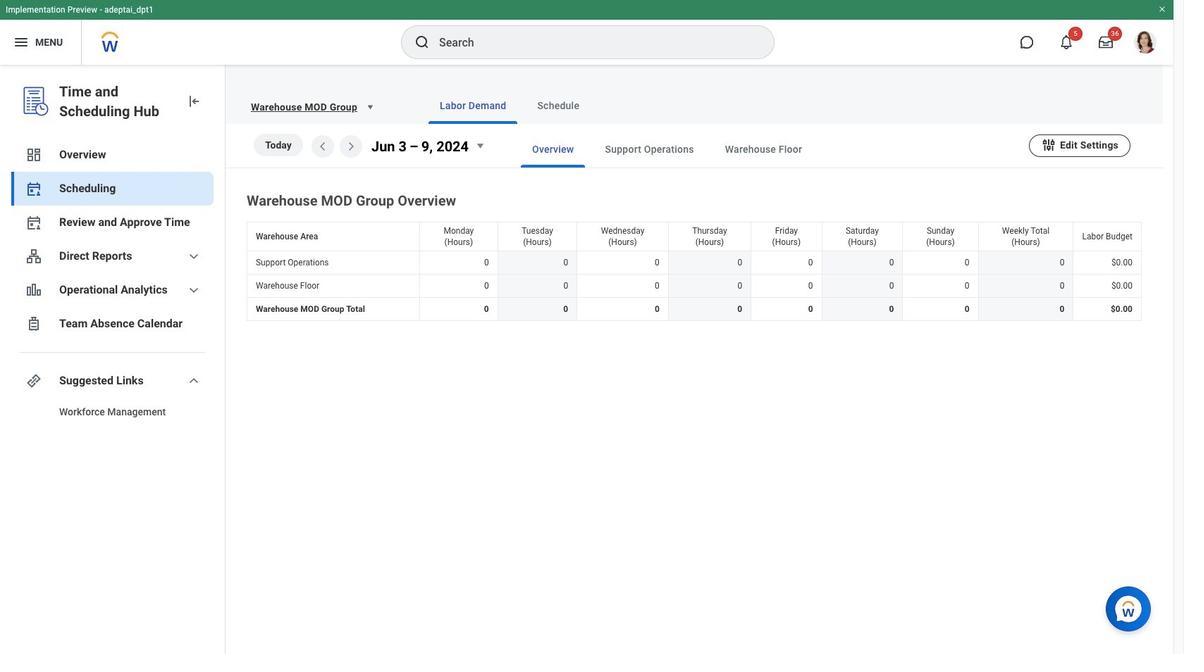 Task type: describe. For each thing, give the bounding box(es) containing it.
chart image
[[25, 282, 42, 299]]

configure image
[[1041, 137, 1057, 153]]

dashboard image
[[25, 147, 42, 164]]

inbox large image
[[1099, 35, 1113, 49]]

1 horizontal spatial caret down small image
[[472, 138, 489, 154]]

chevron down small image for view team icon
[[185, 248, 202, 265]]

1 vertical spatial tab list
[[493, 131, 1029, 168]]

notifications large image
[[1059, 35, 1073, 49]]

view team image
[[25, 248, 42, 265]]

justify image
[[13, 34, 30, 51]]

chevron left small image
[[314, 138, 331, 155]]

task timeoff image
[[25, 316, 42, 333]]

search image
[[414, 34, 431, 51]]



Task type: locate. For each thing, give the bounding box(es) containing it.
close environment banner image
[[1158, 5, 1167, 13]]

profile logan mcneil image
[[1134, 31, 1157, 56]]

time and scheduling hub element
[[59, 82, 174, 121]]

calendar user solid image down dashboard image
[[25, 180, 42, 197]]

calendar user solid image
[[25, 180, 42, 197], [25, 214, 42, 231]]

chevron down small image for chart "image"
[[185, 282, 202, 299]]

tab panel
[[226, 124, 1163, 324]]

1 vertical spatial chevron down small image
[[185, 282, 202, 299]]

chevron down small image
[[185, 248, 202, 265], [185, 282, 202, 299]]

1 vertical spatial caret down small image
[[472, 138, 489, 154]]

0 vertical spatial tab list
[[400, 87, 1146, 124]]

chevron right small image
[[343, 138, 359, 155]]

transformation import image
[[185, 93, 202, 110]]

0 horizontal spatial caret down small image
[[363, 100, 377, 114]]

navigation pane region
[[0, 65, 226, 655]]

1 vertical spatial calendar user solid image
[[25, 214, 42, 231]]

2 chevron down small image from the top
[[185, 282, 202, 299]]

0 vertical spatial caret down small image
[[363, 100, 377, 114]]

0 vertical spatial calendar user solid image
[[25, 180, 42, 197]]

tab list
[[400, 87, 1146, 124], [493, 131, 1029, 168]]

1 calendar user solid image from the top
[[25, 180, 42, 197]]

Search Workday  search field
[[439, 27, 745, 58]]

banner
[[0, 0, 1174, 65]]

2 calendar user solid image from the top
[[25, 214, 42, 231]]

caret down small image
[[363, 100, 377, 114], [472, 138, 489, 154]]

calendar user solid image up view team icon
[[25, 214, 42, 231]]

chevron down small image
[[185, 373, 202, 390]]

0 vertical spatial chevron down small image
[[185, 248, 202, 265]]

1 chevron down small image from the top
[[185, 248, 202, 265]]

link image
[[25, 373, 42, 390]]



Task type: vqa. For each thing, say whether or not it's contained in the screenshot.
chevron down small IMAGE corresponding to link image
yes



